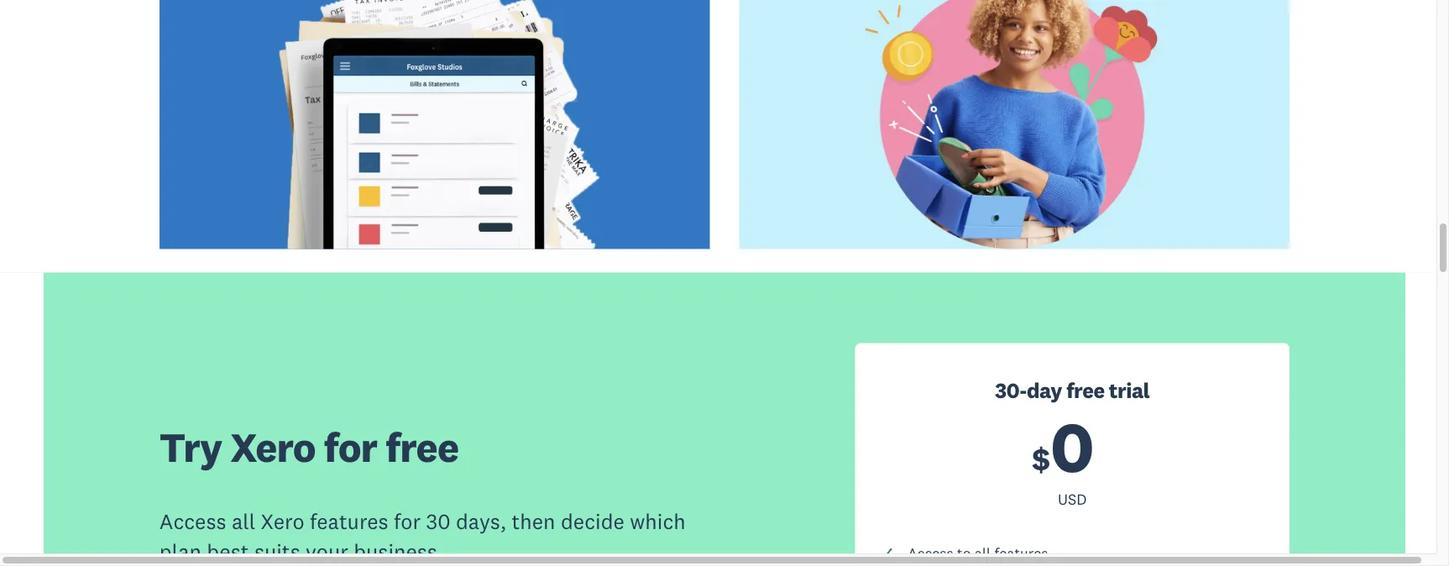 Task type: locate. For each thing, give the bounding box(es) containing it.
1 vertical spatial features
[[995, 544, 1048, 562]]

0 vertical spatial access
[[159, 508, 226, 534]]

0 horizontal spatial free
[[386, 421, 459, 473]]

for inside the access all xero features for 30 days, then decide which plan best suits your business.
[[394, 508, 421, 534]]

1 horizontal spatial all
[[975, 544, 991, 562]]

access
[[159, 508, 226, 534], [908, 544, 954, 562]]

features
[[310, 508, 389, 534], [995, 544, 1048, 562]]

1 horizontal spatial access
[[908, 544, 954, 562]]

0 vertical spatial free
[[1067, 377, 1105, 403]]

access for access to all features
[[908, 544, 954, 562]]

all inside the access all xero features for 30 days, then decide which plan best suits your business.
[[232, 508, 255, 534]]

1 vertical spatial all
[[975, 544, 991, 562]]

1 vertical spatial xero
[[261, 508, 305, 534]]

all up best
[[232, 508, 255, 534]]

1 horizontal spatial for
[[394, 508, 421, 534]]

try xero for free
[[159, 421, 459, 473]]

a retail store owner holds a shoe box and smiles at the camera image
[[855, 0, 1174, 249]]

access inside the access all xero features for 30 days, then decide which plan best suits your business.
[[159, 508, 226, 534]]

all right to
[[975, 544, 991, 562]]

0 horizontal spatial features
[[310, 508, 389, 534]]

0 horizontal spatial all
[[232, 508, 255, 534]]

features inside the access all xero features for 30 days, then decide which plan best suits your business.
[[310, 508, 389, 534]]

xero up suits
[[261, 508, 305, 534]]

then
[[512, 508, 556, 534]]

xero
[[230, 421, 316, 473], [261, 508, 305, 534]]

0 vertical spatial features
[[310, 508, 389, 534]]

access up plan on the left of the page
[[159, 508, 226, 534]]

usd
[[1058, 489, 1087, 509]]

1 vertical spatial for
[[394, 508, 421, 534]]

days,
[[456, 508, 506, 534]]

features right to
[[995, 544, 1048, 562]]

1 vertical spatial free
[[386, 421, 459, 473]]

1 horizontal spatial free
[[1067, 377, 1105, 403]]

1 vertical spatial access
[[908, 544, 954, 562]]

a tablet device shows scanned bills and statements over a pile of paperwork image
[[217, 0, 652, 249]]

free
[[1067, 377, 1105, 403], [386, 421, 459, 473]]

features up the your
[[310, 508, 389, 534]]

0 horizontal spatial access
[[159, 508, 226, 534]]

free up '30'
[[386, 421, 459, 473]]

free right day
[[1067, 377, 1105, 403]]

access left to
[[908, 544, 954, 562]]

for
[[324, 421, 377, 473], [394, 508, 421, 534]]

xero right try
[[230, 421, 316, 473]]

try
[[159, 421, 222, 473]]

$
[[1032, 439, 1051, 478]]

all
[[232, 508, 255, 534], [975, 544, 991, 562]]

0 vertical spatial all
[[232, 508, 255, 534]]

0 horizontal spatial for
[[324, 421, 377, 473]]

1 horizontal spatial features
[[995, 544, 1048, 562]]



Task type: describe. For each thing, give the bounding box(es) containing it.
access all xero features for 30 days, then decide which plan best suits your business.
[[159, 508, 686, 564]]

decide
[[561, 508, 625, 534]]

xero inside the access all xero features for 30 days, then decide which plan best suits your business.
[[261, 508, 305, 534]]

trial
[[1109, 377, 1150, 403]]

included image
[[879, 547, 894, 562]]

features for all
[[995, 544, 1048, 562]]

business.
[[354, 538, 443, 564]]

features for xero
[[310, 508, 389, 534]]

suits
[[254, 538, 300, 564]]

plan
[[159, 538, 202, 564]]

day
[[1027, 377, 1062, 403]]

your
[[306, 538, 348, 564]]

$ 0
[[1032, 402, 1094, 490]]

30
[[426, 508, 451, 534]]

to
[[957, 544, 971, 562]]

0
[[1051, 402, 1094, 490]]

30-
[[995, 377, 1027, 403]]

access to all features
[[908, 544, 1048, 562]]

which
[[630, 508, 686, 534]]

0 vertical spatial for
[[324, 421, 377, 473]]

0 vertical spatial xero
[[230, 421, 316, 473]]

30-day free trial
[[995, 377, 1150, 403]]

access for access all xero features for 30 days, then decide which plan best suits your business.
[[159, 508, 226, 534]]

best
[[207, 538, 249, 564]]



Task type: vqa. For each thing, say whether or not it's contained in the screenshot.
the 'deductions,'
no



